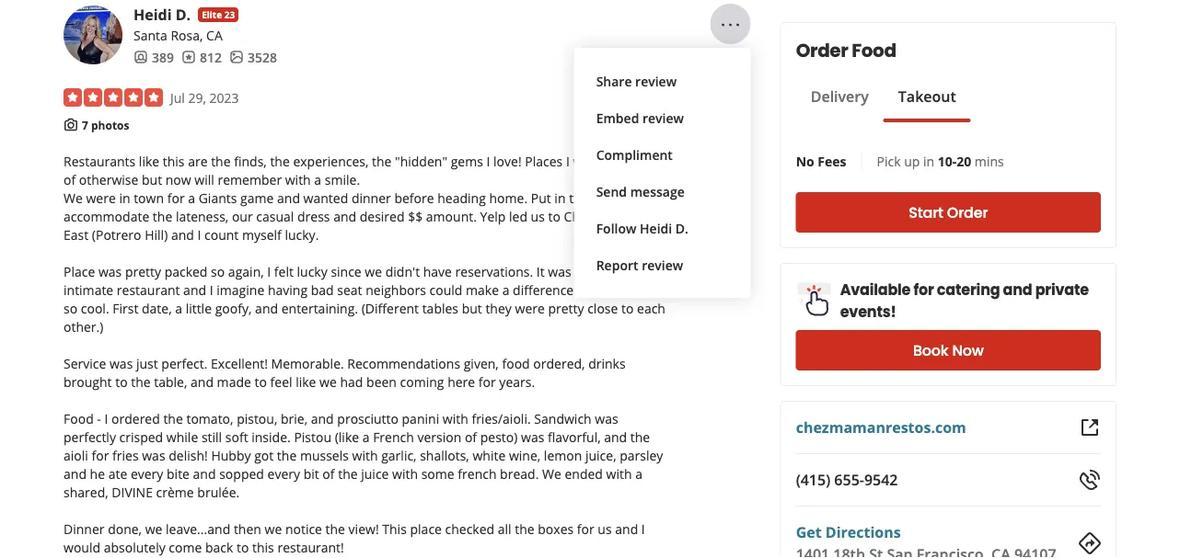 Task type: vqa. For each thing, say whether or not it's contained in the screenshot.
the "Auto"
no



Task type: locate. For each thing, give the bounding box(es) containing it.
for inside dinner done, we leave...and then we notice the view!  this place checked all the boxes for us and i would absolutely come back to this restaurant!
[[577, 521, 594, 539]]

and left private
[[1003, 279, 1032, 300]]

to right brought
[[115, 374, 128, 391]]

catering
[[937, 279, 1000, 300]]

1 horizontal spatial like
[[296, 374, 316, 391]]

tab list
[[796, 86, 971, 122]]

so left again,
[[211, 263, 225, 281]]

was up flavorful,
[[595, 411, 618, 428]]

were up each
[[631, 282, 661, 299]]

will
[[195, 171, 214, 189]]

delivery
[[811, 87, 869, 106]]

we left had
[[320, 374, 337, 391]]

0 horizontal spatial d.
[[176, 5, 191, 25]]

our
[[232, 208, 253, 226]]

this inside restaurants like this are the finds, the experiences, the "hidden" gems i love!   places i wouldn't know of otherwise but now will remember with a smile. we were in town for a giants game and wanted dinner before heading home.  put in the filters to accommodate the lateness, our casual dress and desired $$ amount.  yelp led us to chez maman east (potrero hill) and i count myself lucky.
[[163, 153, 185, 170]]

1 vertical spatial review
[[643, 109, 684, 127]]

each
[[637, 300, 666, 318]]

maman
[[597, 208, 642, 226]]

wanted
[[303, 190, 348, 207]]

of
[[64, 171, 76, 189], [465, 429, 477, 447], [323, 466, 335, 483]]

2 vertical spatial of
[[323, 466, 335, 483]]

boxes
[[538, 521, 574, 539]]

heidi inside button
[[640, 220, 672, 237]]

with down garlic,
[[392, 466, 418, 483]]

would
[[64, 540, 100, 557]]

a down prosciutto
[[362, 429, 370, 447]]

crisped
[[119, 429, 163, 447]]

order up delivery
[[796, 38, 848, 64]]

wine,
[[509, 448, 541, 465]]

0 vertical spatial like
[[139, 153, 159, 170]]

us down put
[[531, 208, 545, 226]]

1 vertical spatial this
[[252, 540, 274, 557]]

2 vertical spatial review
[[642, 257, 683, 274]]

for down given,
[[479, 374, 496, 391]]

lateness,
[[176, 208, 229, 226]]

to inside dinner done, we leave...and then we notice the view!  this place checked all the boxes for us and i would absolutely come back to this restaurant!
[[237, 540, 249, 557]]

every down the 'got'
[[267, 466, 300, 483]]

but up town
[[142, 171, 162, 189]]

order right start
[[947, 203, 988, 223]]

since
[[331, 263, 362, 281]]

for inside 'available for catering and private events!'
[[914, 279, 934, 300]]

order inside button
[[947, 203, 988, 223]]

2 horizontal spatial of
[[465, 429, 477, 447]]

1 horizontal spatial so
[[211, 263, 225, 281]]

the right the 'got'
[[277, 448, 297, 465]]

private
[[1035, 279, 1089, 300]]

for
[[167, 190, 185, 207], [914, 279, 934, 300], [479, 374, 496, 391], [92, 448, 109, 465], [577, 521, 594, 539]]

heidi
[[133, 5, 172, 25], [640, 220, 672, 237]]

review for share review
[[635, 73, 677, 90]]

been
[[366, 374, 397, 391]]

friends element
[[133, 48, 174, 67]]

like up town
[[139, 153, 159, 170]]

so up other.)
[[64, 300, 77, 318]]

0 horizontal spatial this
[[163, 153, 185, 170]]

0 vertical spatial d.
[[176, 5, 191, 25]]

i down parsley
[[642, 521, 645, 539]]

1 vertical spatial order
[[947, 203, 988, 223]]

amount.
[[426, 208, 477, 226]]

neighbors
[[366, 282, 426, 299]]

a down parsley
[[635, 466, 643, 483]]

0 vertical spatial order
[[796, 38, 848, 64]]

could
[[429, 282, 462, 299]]

24 external link v2 image
[[1079, 417, 1101, 439]]

5 star rating image
[[64, 89, 163, 107]]

the up parsley
[[630, 429, 650, 447]]

was up wine,
[[521, 429, 544, 447]]

restaurants like this are the finds, the experiences, the "hidden" gems i love!   places i wouldn't know of otherwise but now will remember with a smile. we were in town for a giants game and wanted dinner before heading home.  put in the filters to accommodate the lateness, our casual dress and desired $$ amount.  yelp led us to chez maman east (potrero hill) and i count myself lucky.
[[64, 153, 661, 244]]

food inside food - i ordered the tomato, pistou, brie, and prosciutto panini with fries/aioli. sandwich was perfectly crisped while still soft inside.  pistou (like a french version of pesto) was flavorful, and the aioli for fries was delish!   hubby got the mussels with garlic, shallots, white wine, lemon juice, parsley and he ate every bite and sopped every bit of the juice with some french bread.   we ended with a shared, divine crème brulée.
[[64, 411, 94, 428]]

1 horizontal spatial pretty
[[548, 300, 584, 318]]

1 horizontal spatial every
[[267, 466, 300, 483]]

date,
[[142, 300, 172, 318]]

review down follow heidi d. button
[[642, 257, 683, 274]]

close-
[[585, 263, 620, 281]]

for down now
[[167, 190, 185, 207]]

20
[[957, 152, 971, 170]]

parsley
[[620, 448, 663, 465]]

pretty
[[125, 263, 161, 281], [548, 300, 584, 318]]

heidi up 'santa'
[[133, 5, 172, 25]]

d. up report review button
[[676, 220, 689, 237]]

1 horizontal spatial food
[[852, 38, 896, 64]]

0 horizontal spatial pretty
[[125, 263, 161, 281]]

of down restaurants
[[64, 171, 76, 189]]

in left town
[[119, 190, 130, 207]]

and inside 'available for catering and private events!'
[[1003, 279, 1032, 300]]

the left juice
[[338, 466, 358, 483]]

to down then
[[237, 540, 249, 557]]

and inside dinner done, we leave...and then we notice the view!  this place checked all the boxes for us and i would absolutely come back to this restaurant!
[[615, 521, 638, 539]]

i inside food - i ordered the tomato, pistou, brie, and prosciutto panini with fries/aioli. sandwich was perfectly crisped while still soft inside.  pistou (like a french version of pesto) was flavorful, and the aioli for fries was delish!   hubby got the mussels with garlic, shallots, white wine, lemon juice, parsley and he ate every bite and sopped every bit of the juice with some french bread.   we ended with a shared, divine crème brulée.
[[104, 411, 108, 428]]

i down 'lateness,'
[[197, 227, 201, 244]]

1 horizontal spatial but
[[462, 300, 482, 318]]

perfect.
[[161, 356, 208, 373]]

pretty up restaurant
[[125, 263, 161, 281]]

d. up rosa,
[[176, 5, 191, 25]]

23
[[224, 9, 235, 21]]

i up the little
[[210, 282, 213, 299]]

0 vertical spatial were
[[86, 190, 116, 207]]

2023
[[210, 89, 239, 107]]

the right finds,
[[270, 153, 290, 170]]

24 directions v2 image
[[1079, 533, 1101, 555]]

this down then
[[252, 540, 274, 557]]

filters
[[592, 190, 626, 207]]

like inside restaurants like this are the finds, the experiences, the "hidden" gems i love!   places i wouldn't know of otherwise but now will remember with a smile. we were in town for a giants game and wanted dinner before heading home.  put in the filters to accommodate the lateness, our casual dress and desired $$ amount.  yelp led us to chez maman east (potrero hill) and i count myself lucky.
[[139, 153, 159, 170]]

and down aioli
[[64, 466, 86, 483]]

we inside restaurants like this are the finds, the experiences, the "hidden" gems i love!   places i wouldn't know of otherwise but now will remember with a smile. we were in town for a giants game and wanted dinner before heading home.  put in the filters to accommodate the lateness, our casual dress and desired $$ amount.  yelp led us to chez maman east (potrero hill) and i count myself lucky.
[[64, 190, 83, 207]]

0 vertical spatial we
[[64, 190, 83, 207]]

heidi d. link
[[133, 5, 191, 25]]

perfectly
[[64, 429, 116, 447]]

giants
[[199, 190, 237, 207]]

the up chez
[[569, 190, 589, 207]]

1 horizontal spatial we
[[542, 466, 561, 483]]

crème
[[156, 484, 194, 502]]

just
[[136, 356, 158, 373]]

1 vertical spatial food
[[64, 411, 94, 428]]

panini
[[402, 411, 439, 428]]

we right then
[[265, 521, 282, 539]]

was left just
[[110, 356, 133, 373]]

but down the make
[[462, 300, 482, 318]]

knit,
[[620, 263, 646, 281]]

16 camera v2 image
[[64, 118, 78, 133]]

menu image
[[720, 14, 742, 36]]

but down close-
[[577, 282, 597, 299]]

the inside service was just perfect. excellent! memorable.  recommendations given, food ordered, drinks brought to the table, and made to feel like we had been coming here for years.
[[131, 374, 151, 391]]

love!
[[493, 153, 522, 170]]

0 horizontal spatial so
[[64, 300, 77, 318]]

review for embed review
[[643, 109, 684, 127]]

no
[[796, 152, 814, 170]]

was up intimate
[[98, 263, 122, 281]]

share review
[[596, 73, 677, 90]]

1 vertical spatial were
[[631, 282, 661, 299]]

0 horizontal spatial we
[[64, 190, 83, 207]]

0 horizontal spatial but
[[142, 171, 162, 189]]

elite
[[202, 9, 222, 21]]

1 horizontal spatial us
[[598, 521, 612, 539]]

put
[[531, 190, 551, 207]]

this inside dinner done, we leave...and then we notice the view!  this place checked all the boxes for us and i would absolutely come back to this restaurant!
[[252, 540, 274, 557]]

0 vertical spatial of
[[64, 171, 76, 189]]

feel
[[270, 374, 292, 391]]

0 horizontal spatial of
[[64, 171, 76, 189]]

review down share review button
[[643, 109, 684, 127]]

of up white
[[465, 429, 477, 447]]

0 horizontal spatial like
[[139, 153, 159, 170]]

goofy,
[[215, 300, 252, 318]]

the up dinner
[[372, 153, 392, 170]]

menu
[[574, 48, 751, 299]]

we inside food - i ordered the tomato, pistou, brie, and prosciutto panini with fries/aioli. sandwich was perfectly crisped while still soft inside.  pistou (like a french version of pesto) was flavorful, and the aioli for fries was delish!   hubby got the mussels with garlic, shallots, white wine, lemon juice, parsley and he ate every bite and sopped every bit of the juice with some french bread.   we ended with a shared, divine crème brulée.
[[542, 466, 561, 483]]

felt
[[274, 263, 294, 281]]

1 horizontal spatial this
[[252, 540, 274, 557]]

notice
[[285, 521, 322, 539]]

i right -
[[104, 411, 108, 428]]

i left love!
[[487, 153, 490, 170]]

now
[[952, 341, 984, 361]]

(like
[[335, 429, 359, 447]]

order food
[[796, 38, 896, 64]]

0 vertical spatial this
[[163, 153, 185, 170]]

d.
[[176, 5, 191, 25], [676, 220, 689, 237]]

were down difference
[[515, 300, 545, 318]]

then
[[234, 521, 261, 539]]

1 vertical spatial heidi
[[640, 220, 672, 237]]

heidi down message
[[640, 220, 672, 237]]

1 vertical spatial we
[[542, 466, 561, 483]]

done,
[[108, 521, 142, 539]]

1 vertical spatial like
[[296, 374, 316, 391]]

for up he
[[92, 448, 109, 465]]

1 horizontal spatial order
[[947, 203, 988, 223]]

sopped
[[219, 466, 264, 483]]

place was pretty packed so again, i felt lucky since we didn't have reservations. it was a close-knit, intimate restaurant and i imagine having bad seat neighbors could make a difference but ours were so cool.  first date, a little goofy, and entertaining.   (different tables but they were pretty close to each other.)
[[64, 263, 666, 336]]

with inside restaurants like this are the finds, the experiences, the "hidden" gems i love!   places i wouldn't know of otherwise but now will remember with a smile. we were in town for a giants game and wanted dinner before heading home.  put in the filters to accommodate the lateness, our casual dress and desired $$ amount.  yelp led us to chez maman east (potrero hill) and i count myself lucky.
[[285, 171, 311, 189]]

coming
[[400, 374, 444, 391]]

we
[[64, 190, 83, 207], [542, 466, 561, 483]]

like inside service was just perfect. excellent! memorable.  recommendations given, food ordered, drinks brought to the table, and made to feel like we had been coming here for years.
[[296, 374, 316, 391]]

experiences,
[[293, 153, 369, 170]]

us right boxes
[[598, 521, 612, 539]]

with down juice,
[[606, 466, 632, 483]]

(415)
[[796, 470, 831, 490]]

back
[[205, 540, 233, 557]]

2 vertical spatial but
[[462, 300, 482, 318]]

got
[[254, 448, 274, 465]]

bite
[[167, 466, 190, 483]]

mussels
[[300, 448, 349, 465]]

and inside service was just perfect. excellent! memorable.  recommendations given, food ordered, drinks brought to the table, and made to feel like we had been coming here for years.
[[191, 374, 214, 391]]

food - i ordered the tomato, pistou, brie, and prosciutto panini with fries/aioli. sandwich was perfectly crisped while still soft inside.  pistou (like a french version of pesto) was flavorful, and the aioli for fries was delish!   hubby got the mussels with garlic, shallots, white wine, lemon juice, parsley and he ate every bite and sopped every bit of the juice with some french bread.   we ended with a shared, divine crème brulée.
[[64, 411, 663, 502]]

share
[[596, 73, 632, 90]]

we down lemon
[[542, 466, 561, 483]]

16 review v2 image
[[181, 50, 196, 65]]

we right since
[[365, 263, 382, 281]]

1 vertical spatial d.
[[676, 220, 689, 237]]

packed
[[164, 263, 208, 281]]

dinner done, we leave...and then we notice the view!  this place checked all the boxes for us and i would absolutely come back to this restaurant!
[[64, 521, 645, 557]]

d. inside button
[[676, 220, 689, 237]]

and up pistou
[[311, 411, 334, 428]]

1 vertical spatial us
[[598, 521, 612, 539]]

send
[[596, 183, 627, 200]]

every up divine
[[131, 466, 163, 483]]

had
[[340, 374, 363, 391]]

shallots,
[[420, 448, 469, 465]]

review up embed review button
[[635, 73, 677, 90]]

in right put
[[555, 190, 566, 207]]

10-
[[938, 152, 957, 170]]

this up now
[[163, 153, 185, 170]]

fries/aioli.
[[472, 411, 531, 428]]

and down having
[[255, 300, 278, 318]]

0 horizontal spatial us
[[531, 208, 545, 226]]

1 every from the left
[[131, 466, 163, 483]]

to left the feel
[[255, 374, 267, 391]]

bad
[[311, 282, 334, 299]]

a left the little
[[175, 300, 182, 318]]

1 vertical spatial pretty
[[548, 300, 584, 318]]

0 horizontal spatial were
[[86, 190, 116, 207]]

directions
[[826, 523, 901, 543]]

reservations.
[[455, 263, 533, 281]]

the down just
[[131, 374, 151, 391]]

(different
[[361, 300, 419, 318]]

of inside restaurants like this are the finds, the experiences, the "hidden" gems i love!   places i wouldn't know of otherwise but now will remember with a smile. we were in town for a giants game and wanted dinner before heading home.  put in the filters to accommodate the lateness, our casual dress and desired $$ amount.  yelp led us to chez maman east (potrero hill) and i count myself lucky.
[[64, 171, 76, 189]]

i inside dinner done, we leave...and then we notice the view!  this place checked all the boxes for us and i would absolutely come back to this restaurant!
[[642, 521, 645, 539]]

1 vertical spatial so
[[64, 300, 77, 318]]

we up east
[[64, 190, 83, 207]]

was inside service was just perfect. excellent! memorable.  recommendations given, food ordered, drinks brought to the table, and made to feel like we had been coming here for years.
[[110, 356, 133, 373]]

7 photos link
[[82, 118, 129, 133]]

2 vertical spatial were
[[515, 300, 545, 318]]

like down memorable.
[[296, 374, 316, 391]]

otherwise
[[79, 171, 138, 189]]

1 horizontal spatial d.
[[676, 220, 689, 237]]

1 horizontal spatial heidi
[[640, 220, 672, 237]]

tab list containing delivery
[[796, 86, 971, 122]]

0 vertical spatial us
[[531, 208, 545, 226]]

reviews element
[[181, 48, 222, 67]]

were up the accommodate
[[86, 190, 116, 207]]

0 vertical spatial review
[[635, 73, 677, 90]]

and down perfect.
[[191, 374, 214, 391]]

2 horizontal spatial but
[[577, 282, 597, 299]]

a up wanted on the top left of page
[[314, 171, 321, 189]]

table,
[[154, 374, 187, 391]]

0 vertical spatial heidi
[[133, 5, 172, 25]]

and right boxes
[[615, 521, 638, 539]]

$$
[[408, 208, 423, 226]]

0 vertical spatial pretty
[[125, 263, 161, 281]]

for left the catering
[[914, 279, 934, 300]]

start order
[[909, 203, 988, 223]]

compliment
[[596, 146, 673, 164]]

and right hill)
[[171, 227, 194, 244]]

3528
[[248, 49, 277, 66]]

food left -
[[64, 411, 94, 428]]

0 horizontal spatial in
[[119, 190, 130, 207]]

food up delivery
[[852, 38, 896, 64]]

we up absolutely
[[145, 521, 162, 539]]

0 vertical spatial but
[[142, 171, 162, 189]]

with up wanted on the top left of page
[[285, 171, 311, 189]]

to down ours
[[621, 300, 634, 318]]

0 horizontal spatial every
[[131, 466, 163, 483]]

for right boxes
[[577, 521, 594, 539]]

dress
[[297, 208, 330, 226]]

the up while
[[163, 411, 183, 428]]

lucky
[[297, 263, 328, 281]]

pretty down difference
[[548, 300, 584, 318]]

led
[[509, 208, 527, 226]]

of right bit
[[323, 466, 335, 483]]

0 horizontal spatial food
[[64, 411, 94, 428]]

in right up
[[923, 152, 934, 170]]

the up hill)
[[153, 208, 172, 226]]



Task type: describe. For each thing, give the bounding box(es) containing it.
ca
[[206, 27, 223, 44]]

ordered,
[[533, 356, 585, 373]]

follow heidi d. button
[[589, 210, 736, 247]]

a left close-
[[575, 263, 582, 281]]

7 photos
[[82, 118, 129, 133]]

elite 23 santa rosa, ca
[[133, 9, 235, 44]]

elite 23 link
[[198, 8, 239, 22]]

gems
[[451, 153, 483, 170]]

didn't
[[385, 263, 420, 281]]

and up the brulée.
[[193, 466, 216, 483]]

send message
[[596, 183, 685, 200]]

view!
[[349, 521, 379, 539]]

1 vertical spatial of
[[465, 429, 477, 447]]

pistou,
[[237, 411, 277, 428]]

juice,
[[585, 448, 616, 465]]

send message button
[[589, 173, 736, 210]]

24 phone v2 image
[[1079, 469, 1101, 492]]

get directions link
[[796, 523, 901, 543]]

leave...and
[[166, 521, 230, 539]]

and up casual
[[277, 190, 300, 207]]

ours
[[601, 282, 628, 299]]

embed
[[596, 109, 639, 127]]

ordered
[[111, 411, 160, 428]]

16 friends v2 image
[[133, 50, 148, 65]]

2 horizontal spatial in
[[923, 152, 934, 170]]

jul 29, 2023
[[170, 89, 239, 107]]

restaurant!
[[277, 540, 344, 557]]

(415) 655-9542
[[796, 470, 898, 490]]

for inside food - i ordered the tomato, pistou, brie, and prosciutto panini with fries/aioli. sandwich was perfectly crisped while still soft inside.  pistou (like a french version of pesto) was flavorful, and the aioli for fries was delish!   hubby got the mussels with garlic, shallots, white wine, lemon juice, parsley and he ate every bite and sopped every bit of the juice with some french bread.   we ended with a shared, divine crème brulée.
[[92, 448, 109, 465]]

the left view!
[[325, 521, 345, 539]]

389
[[152, 49, 174, 66]]

1 horizontal spatial of
[[323, 466, 335, 483]]

i right places
[[566, 153, 570, 170]]

restaurants
[[64, 153, 136, 170]]

"hidden"
[[395, 153, 447, 170]]

garlic,
[[381, 448, 417, 465]]

little
[[186, 300, 212, 318]]

hill)
[[145, 227, 168, 244]]

no fees
[[796, 152, 847, 170]]

checked
[[445, 521, 494, 539]]

start
[[909, 203, 943, 223]]

report review
[[596, 257, 683, 274]]

service
[[64, 356, 106, 373]]

jul
[[170, 89, 185, 107]]

this
[[382, 521, 407, 539]]

0 vertical spatial so
[[211, 263, 225, 281]]

photo of heidi d. image
[[64, 6, 122, 65]]

book now link
[[796, 330, 1101, 371]]

for inside service was just perfect. excellent! memorable.  recommendations given, food ordered, drinks brought to the table, and made to feel like we had been coming here for years.
[[479, 374, 496, 391]]

a up 'lateness,'
[[188, 190, 195, 207]]

the right all
[[515, 521, 535, 539]]

divine
[[112, 484, 153, 502]]

follow heidi d.
[[596, 220, 689, 237]]

but inside restaurants like this are the finds, the experiences, the "hidden" gems i love!   places i wouldn't know of otherwise but now will remember with a smile. we were in town for a giants game and wanted dinner before heading home.  put in the filters to accommodate the lateness, our casual dress and desired $$ amount.  yelp led us to chez maman east (potrero hill) and i count myself lucky.
[[142, 171, 162, 189]]

we inside place was pretty packed so again, i felt lucky since we didn't have reservations. it was a close-knit, intimate restaurant and i imagine having bad seat neighbors could make a difference but ours were so cool.  first date, a little goofy, and entertaining.   (different tables but they were pretty close to each other.)
[[365, 263, 382, 281]]

close
[[587, 300, 618, 318]]

and up juice,
[[604, 429, 627, 447]]

1 horizontal spatial in
[[555, 190, 566, 207]]

first
[[113, 300, 138, 318]]

french
[[373, 429, 414, 447]]

home.
[[489, 190, 528, 207]]

come
[[169, 540, 202, 557]]

menu containing share review
[[574, 48, 751, 299]]

for inside restaurants like this are the finds, the experiences, the "hidden" gems i love!   places i wouldn't know of otherwise but now will remember with a smile. we were in town for a giants game and wanted dinner before heading home.  put in the filters to accommodate the lateness, our casual dress and desired $$ amount.  yelp led us to chez maman east (potrero hill) and i count myself lucky.
[[167, 190, 185, 207]]

restaurant
[[117, 282, 180, 299]]

0 vertical spatial food
[[852, 38, 896, 64]]

with up juice
[[352, 448, 378, 465]]

was right it
[[548, 263, 571, 281]]

inside.
[[252, 429, 291, 447]]

and up the little
[[183, 282, 206, 299]]

it
[[536, 263, 545, 281]]

takeout tab panel
[[796, 122, 971, 130]]

1 horizontal spatial were
[[515, 300, 545, 318]]

i left felt
[[267, 263, 271, 281]]

were inside restaurants like this are the finds, the experiences, the "hidden" gems i love!   places i wouldn't know of otherwise but now will remember with a smile. we were in town for a giants game and wanted dinner before heading home.  put in the filters to accommodate the lateness, our casual dress and desired $$ amount.  yelp led us to chez maman east (potrero hill) and i count myself lucky.
[[86, 190, 116, 207]]

us inside dinner done, we leave...and then we notice the view!  this place checked all the boxes for us and i would absolutely come back to this restaurant!
[[598, 521, 612, 539]]

have
[[423, 263, 452, 281]]

brie,
[[281, 411, 308, 428]]

desired
[[360, 208, 405, 226]]

yelp
[[480, 208, 506, 226]]

some
[[421, 466, 454, 483]]

9542
[[864, 470, 898, 490]]

cool.
[[81, 300, 109, 318]]

fries
[[112, 448, 139, 465]]

with up version on the bottom
[[443, 411, 468, 428]]

0 horizontal spatial heidi
[[133, 5, 172, 25]]

he
[[90, 466, 105, 483]]

seat
[[337, 282, 362, 299]]

review for report review
[[642, 257, 683, 274]]

we inside service was just perfect. excellent! memorable.  recommendations given, food ordered, drinks brought to the table, and made to feel like we had been coming here for years.
[[320, 374, 337, 391]]

get
[[796, 523, 822, 543]]

excellent!
[[211, 356, 268, 373]]

juice
[[361, 466, 389, 483]]

was down crisped
[[142, 448, 165, 465]]

tomato,
[[186, 411, 233, 428]]

to up maman on the right top
[[630, 190, 642, 207]]

bit
[[303, 466, 319, 483]]

imagine
[[217, 282, 264, 299]]

having
[[268, 282, 308, 299]]

to down put
[[548, 208, 561, 226]]

chezmamanrestos.com link
[[796, 418, 966, 438]]

the right are
[[211, 153, 231, 170]]

2 horizontal spatial were
[[631, 282, 661, 299]]

photos element
[[229, 48, 277, 67]]

us inside restaurants like this are the finds, the experiences, the "hidden" gems i love!   places i wouldn't know of otherwise but now will remember with a smile. we were in town for a giants game and wanted dinner before heading home.  put in the filters to accommodate the lateness, our casual dress and desired $$ amount.  yelp led us to chez maman east (potrero hill) and i count myself lucky.
[[531, 208, 545, 226]]

2 every from the left
[[267, 466, 300, 483]]

1 vertical spatial but
[[577, 282, 597, 299]]

16 photos v2 image
[[229, 50, 244, 65]]

embed review button
[[589, 100, 736, 137]]

heading
[[437, 190, 486, 207]]

they
[[486, 300, 512, 318]]

report
[[596, 257, 638, 274]]

lemon
[[544, 448, 582, 465]]

service was just perfect. excellent! memorable.  recommendations given, food ordered, drinks brought to the table, and made to feel like we had been coming here for years.
[[64, 356, 626, 391]]

other.)
[[64, 319, 104, 336]]

place
[[64, 263, 95, 281]]

make
[[466, 282, 499, 299]]

a up they at the bottom of page
[[502, 282, 509, 299]]

0 horizontal spatial order
[[796, 38, 848, 64]]

count
[[204, 227, 239, 244]]

remember
[[218, 171, 282, 189]]

again,
[[228, 263, 264, 281]]

and down wanted on the top left of page
[[333, 208, 356, 226]]

to inside place was pretty packed so again, i felt lucky since we didn't have reservations. it was a close-knit, intimate restaurant and i imagine having bad seat neighbors could make a difference but ours were so cool.  first date, a little goofy, and entertaining.   (different tables but they were pretty close to each other.)
[[621, 300, 634, 318]]



